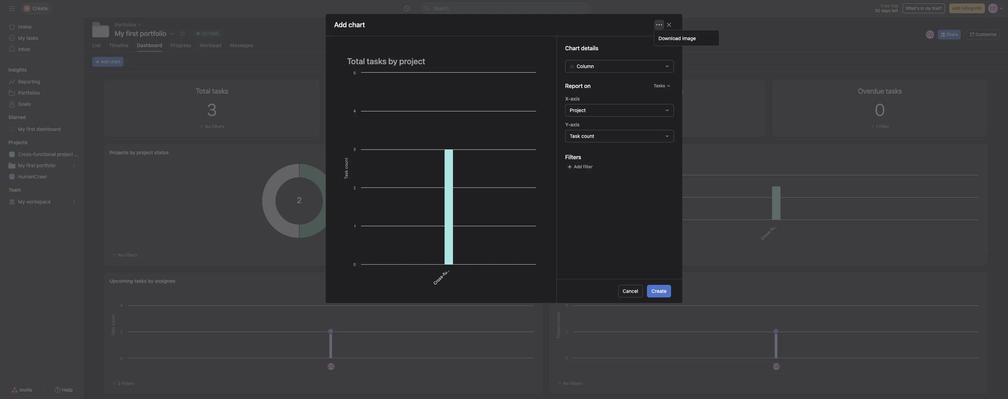 Task type: describe. For each thing, give the bounding box(es) containing it.
add billing info
[[953, 6, 982, 11]]

2
[[118, 382, 120, 387]]

column button
[[565, 60, 674, 73]]

functional
[[33, 151, 56, 157]]

what's in my trial? button
[[903, 3, 946, 13]]

trial
[[891, 3, 899, 8]]

add filter
[[574, 164, 593, 170]]

list link
[[92, 42, 101, 52]]

my for my first portfolio
[[115, 29, 124, 37]]

filters for upcoming tasks by assignee
[[122, 382, 134, 387]]

image
[[683, 35, 696, 41]]

no for projects by owner
[[563, 382, 569, 387]]

upcoming
[[109, 278, 133, 284]]

portfolios inside insights "element"
[[18, 90, 40, 96]]

3 for incomplete tasks
[[653, 100, 663, 120]]

in
[[921, 6, 925, 11]]

timeline
[[109, 42, 129, 48]]

home link
[[4, 21, 80, 33]]

show options image
[[170, 31, 176, 36]]

1 0 from the left
[[430, 100, 440, 120]]

teams element
[[0, 184, 84, 209]]

no for projects by project status
[[118, 253, 124, 258]]

my for my workspace
[[18, 199, 25, 205]]

my workspace link
[[4, 197, 80, 208]]

my first dashboard link
[[4, 124, 80, 135]]

report on
[[565, 83, 591, 89]]

my for my tasks
[[18, 35, 25, 41]]

share button
[[938, 30, 961, 39]]

my tasks
[[18, 35, 38, 41]]

30
[[875, 8, 881, 13]]

task
[[570, 133, 580, 139]]

cancel
[[623, 289, 639, 294]]

chart
[[110, 59, 120, 64]]

y-
[[565, 122, 571, 128]]

humancrawl
[[18, 174, 47, 180]]

1 filter
[[876, 124, 890, 129]]

workload
[[200, 42, 222, 48]]

team button
[[0, 187, 21, 194]]

download image link
[[655, 32, 719, 44]]

2 0 button from the left
[[875, 100, 885, 120]]

cross-
[[18, 151, 33, 157]]

workload link
[[200, 42, 222, 52]]

reporting
[[18, 79, 40, 85]]

reporting link
[[4, 76, 80, 87]]

3 button for total tasks
[[207, 100, 217, 120]]

no filters for projects by project status
[[118, 253, 137, 258]]

humancrawl link
[[4, 171, 80, 183]]

invite button
[[7, 384, 37, 397]]

project status
[[137, 150, 169, 156]]

1
[[876, 124, 878, 129]]

first for portfolio
[[26, 163, 35, 169]]

free trial 30 days left
[[875, 3, 899, 13]]

progress link
[[171, 42, 191, 52]]

no recent updates
[[416, 204, 453, 209]]

updates
[[437, 204, 453, 209]]

home
[[18, 24, 32, 30]]

share
[[947, 32, 958, 37]]

team
[[8, 187, 21, 193]]

my for my first portfolio
[[18, 163, 25, 169]]

close image
[[667, 22, 672, 28]]

my tasks link
[[4, 33, 80, 44]]

add for add filter
[[574, 164, 582, 170]]

1 0 button from the left
[[430, 100, 440, 120]]

insights element
[[0, 64, 84, 111]]

task count button
[[565, 130, 674, 143]]

project
[[570, 107, 586, 113]]

by owner
[[575, 278, 596, 284]]

first portfolio
[[126, 29, 166, 37]]

free
[[881, 3, 890, 8]]

insights button
[[0, 66, 27, 73]]

tasks for incomplete
[[582, 150, 594, 156]]

cancel button
[[619, 285, 643, 298]]

dashboard link
[[137, 42, 162, 52]]

projects for projects by project status
[[109, 150, 128, 156]]

trial?
[[933, 6, 942, 11]]

recent
[[423, 204, 435, 209]]

filters for total tasks
[[212, 124, 225, 129]]

incomplete
[[555, 150, 581, 156]]

by project
[[596, 150, 619, 156]]

my for my first dashboard
[[18, 126, 25, 132]]

add for add billing info
[[953, 6, 961, 11]]

my first portfolio
[[115, 29, 166, 37]]

column
[[577, 63, 594, 69]]

y-axis
[[565, 122, 580, 128]]

projects button
[[0, 139, 27, 146]]

billing
[[962, 6, 974, 11]]

starred button
[[0, 114, 26, 121]]

add chart button
[[92, 57, 124, 67]]

projects by owner
[[555, 278, 596, 284]]

add for add chart
[[101, 59, 109, 64]]

tasks button
[[651, 81, 674, 91]]



Task type: locate. For each thing, give the bounding box(es) containing it.
2 vertical spatial projects
[[555, 278, 574, 284]]

axis
[[571, 96, 580, 102], [571, 122, 580, 128]]

my inside 'projects' element
[[18, 163, 25, 169]]

filters for projects by owner
[[570, 382, 583, 387]]

tasks down home
[[26, 35, 38, 41]]

starred element
[[0, 111, 84, 136]]

first
[[26, 126, 35, 132], [26, 163, 35, 169]]

Total tasks by project text field
[[343, 53, 540, 69]]

workspace
[[26, 199, 51, 205]]

0 horizontal spatial portfolios link
[[4, 87, 80, 99]]

hide sidebar image
[[9, 6, 15, 11]]

1 horizontal spatial portfolios link
[[115, 21, 136, 29]]

portfolios down reporting
[[18, 90, 40, 96]]

0 horizontal spatial 3
[[207, 100, 217, 120]]

incomplete tasks
[[632, 87, 684, 95]]

0 vertical spatial projects
[[8, 140, 27, 145]]

1 horizontal spatial no filters button
[[198, 123, 226, 130]]

1 3 from the left
[[207, 100, 217, 120]]

1 vertical spatial first
[[26, 163, 35, 169]]

3 down total tasks
[[207, 100, 217, 120]]

1 horizontal spatial portfolios
[[115, 22, 136, 28]]

first up humancrawl
[[26, 163, 35, 169]]

co for projects by owner
[[773, 364, 780, 370]]

first inside my first portfolio link
[[26, 163, 35, 169]]

portfolios link down reporting
[[4, 87, 80, 99]]

cross-functional project plan
[[18, 151, 84, 157]]

axis up 'project'
[[571, 96, 580, 102]]

info
[[975, 6, 982, 11]]

0 horizontal spatial 0
[[430, 100, 440, 120]]

0 horizontal spatial no filters button
[[109, 251, 140, 261]]

0 vertical spatial first
[[26, 126, 35, 132]]

portfolio
[[37, 163, 56, 169]]

global element
[[0, 17, 84, 59]]

first for dashboard
[[26, 126, 35, 132]]

2 horizontal spatial tasks
[[582, 150, 594, 156]]

project button
[[565, 104, 674, 117]]

my inside 'link'
[[18, 199, 25, 205]]

x-axis
[[565, 96, 580, 102]]

2 0 from the left
[[875, 100, 885, 120]]

tasks for my
[[26, 35, 38, 41]]

projects for projects by owner
[[555, 278, 574, 284]]

create button
[[647, 285, 671, 298]]

add to starred image
[[180, 31, 185, 36]]

dashboard
[[37, 126, 61, 132]]

1 horizontal spatial 0 button
[[875, 100, 885, 120]]

1 vertical spatial portfolios
[[18, 90, 40, 96]]

portfolios link
[[115, 21, 136, 29], [4, 87, 80, 99]]

3 button down total tasks
[[207, 100, 217, 120]]

no filters for projects by owner
[[563, 382, 583, 387]]

2 3 from the left
[[653, 100, 663, 120]]

axis for y-
[[571, 122, 580, 128]]

my inside starred element
[[18, 126, 25, 132]]

my first dashboard
[[18, 126, 61, 132]]

my down the team
[[18, 199, 25, 205]]

2 vertical spatial tasks
[[134, 278, 147, 284]]

add inside add chart button
[[101, 59, 109, 64]]

what's in my trial?
[[906, 6, 942, 11]]

my down cross-
[[18, 163, 25, 169]]

0 vertical spatial tasks
[[26, 35, 38, 41]]

create
[[652, 289, 667, 294]]

0 vertical spatial no filters button
[[198, 123, 226, 130]]

progress
[[171, 42, 191, 48]]

search
[[434, 5, 449, 11]]

3 button
[[207, 100, 217, 120], [653, 100, 663, 120]]

no for total tasks
[[205, 124, 211, 129]]

2 filters
[[118, 382, 134, 387]]

0 vertical spatial axis
[[571, 96, 580, 102]]

1 vertical spatial axis
[[571, 122, 580, 128]]

invite
[[20, 387, 32, 393]]

goals link
[[4, 99, 80, 110]]

projects left 'by'
[[109, 150, 128, 156]]

1 first from the top
[[26, 126, 35, 132]]

2 vertical spatial no filters
[[563, 382, 583, 387]]

3 down incomplete tasks
[[653, 100, 663, 120]]

no filters button for total tasks
[[198, 123, 226, 130]]

add billing info button
[[950, 3, 985, 13]]

inbox link
[[4, 44, 80, 55]]

projects left by owner
[[555, 278, 574, 284]]

0 horizontal spatial projects
[[8, 140, 27, 145]]

tasks up filter
[[582, 150, 594, 156]]

1 vertical spatial no filters button
[[109, 251, 140, 261]]

portfolios
[[115, 22, 136, 28], [18, 90, 40, 96]]

what's
[[906, 6, 920, 11]]

projects up cross-
[[8, 140, 27, 145]]

3
[[207, 100, 217, 120], [653, 100, 663, 120]]

tasks right upcoming
[[134, 278, 147, 284]]

my up timeline
[[115, 29, 124, 37]]

projects for projects
[[8, 140, 27, 145]]

first inside my first dashboard link
[[26, 126, 35, 132]]

1 vertical spatial add
[[101, 59, 109, 64]]

2 first from the top
[[26, 163, 35, 169]]

2 vertical spatial add
[[574, 164, 582, 170]]

my first portfolio
[[18, 163, 56, 169]]

0 vertical spatial portfolios
[[115, 22, 136, 28]]

0 horizontal spatial portfolios
[[18, 90, 40, 96]]

portfolios up my first portfolio
[[115, 22, 136, 28]]

1 3 button from the left
[[207, 100, 217, 120]]

list
[[92, 42, 101, 48]]

no filters button
[[198, 123, 226, 130], [109, 251, 140, 261], [555, 379, 586, 389]]

search button
[[422, 3, 590, 14]]

1 horizontal spatial co
[[773, 364, 780, 370]]

my down starred
[[18, 126, 25, 132]]

add left filter
[[574, 164, 582, 170]]

0 horizontal spatial tasks
[[26, 35, 38, 41]]

2 horizontal spatial projects
[[555, 278, 574, 284]]

chart details
[[565, 45, 599, 51]]

0 horizontal spatial co
[[328, 364, 334, 370]]

my up 'inbox'
[[18, 35, 25, 41]]

2 horizontal spatial add
[[953, 6, 961, 11]]

inbox
[[18, 46, 30, 52]]

my workspace
[[18, 199, 51, 205]]

projects by project status
[[109, 150, 169, 156]]

project
[[57, 151, 73, 157]]

2 vertical spatial no filters button
[[555, 379, 586, 389]]

0 horizontal spatial no filters
[[118, 253, 137, 258]]

first left dashboard
[[26, 126, 35, 132]]

download
[[659, 35, 681, 41]]

dashboard
[[137, 42, 162, 48]]

0 vertical spatial no filters
[[205, 124, 225, 129]]

cross-functional project plan link
[[4, 149, 84, 160]]

3 for total tasks
[[207, 100, 217, 120]]

plan
[[74, 151, 84, 157]]

my inside global element
[[18, 35, 25, 41]]

0
[[430, 100, 440, 120], [875, 100, 885, 120]]

add
[[953, 6, 961, 11], [101, 59, 109, 64], [574, 164, 582, 170]]

my
[[115, 29, 124, 37], [18, 35, 25, 41], [18, 126, 25, 132], [18, 163, 25, 169], [18, 199, 25, 205]]

tasks for upcoming
[[134, 278, 147, 284]]

add left billing
[[953, 6, 961, 11]]

starred
[[8, 114, 26, 120]]

no filters button for projects by project status
[[109, 251, 140, 261]]

no
[[205, 124, 211, 129], [416, 204, 422, 209], [118, 253, 124, 258], [563, 382, 569, 387]]

3 button for incomplete tasks
[[653, 100, 663, 120]]

days
[[882, 8, 891, 13]]

filters for projects by project status
[[125, 253, 137, 258]]

no filters button for projects by owner
[[555, 379, 586, 389]]

no filters for total tasks
[[205, 124, 225, 129]]

add chart
[[101, 59, 120, 64]]

portfolios link up my first portfolio
[[115, 21, 136, 29]]

by
[[130, 150, 135, 156]]

messages link
[[230, 42, 253, 52]]

add filter button
[[565, 162, 595, 172]]

1 horizontal spatial projects
[[109, 150, 128, 156]]

filters inside button
[[122, 382, 134, 387]]

1 vertical spatial tasks
[[582, 150, 594, 156]]

1 vertical spatial projects
[[109, 150, 128, 156]]

co for upcoming tasks by assignee
[[328, 364, 334, 370]]

1 vertical spatial no filters
[[118, 253, 137, 258]]

0 button
[[430, 100, 440, 120], [875, 100, 885, 120]]

1 vertical spatial portfolios link
[[4, 87, 80, 99]]

axis up task in the top right of the page
[[571, 122, 580, 128]]

2 horizontal spatial co
[[927, 32, 934, 37]]

1 horizontal spatial 3 button
[[653, 100, 663, 120]]

1 horizontal spatial add
[[574, 164, 582, 170]]

filters
[[212, 124, 225, 129], [565, 154, 581, 160], [125, 253, 137, 258], [122, 382, 134, 387], [570, 382, 583, 387]]

filter
[[880, 124, 890, 129]]

my first portfolio link
[[4, 160, 80, 171]]

2 3 button from the left
[[653, 100, 663, 120]]

add inside add billing info button
[[953, 6, 961, 11]]

1 horizontal spatial no filters
[[205, 124, 225, 129]]

1 horizontal spatial tasks
[[134, 278, 147, 284]]

count
[[582, 133, 595, 139]]

0 vertical spatial add
[[953, 6, 961, 11]]

2 horizontal spatial no filters
[[563, 382, 583, 387]]

incomplete tasks by project
[[555, 150, 619, 156]]

2 filters button
[[109, 379, 137, 389]]

left
[[892, 8, 899, 13]]

insights
[[8, 67, 27, 73]]

3 button down incomplete tasks
[[653, 100, 663, 120]]

add left chart
[[101, 59, 109, 64]]

download image
[[659, 35, 696, 41]]

1 horizontal spatial 3
[[653, 100, 663, 120]]

projects inside dropdown button
[[8, 140, 27, 145]]

search list box
[[422, 3, 590, 14]]

tasks inside my tasks link
[[26, 35, 38, 41]]

task count
[[570, 133, 595, 139]]

1 horizontal spatial 0
[[875, 100, 885, 120]]

axis for x-
[[571, 96, 580, 102]]

projects
[[8, 140, 27, 145], [109, 150, 128, 156], [555, 278, 574, 284]]

my
[[926, 6, 932, 11]]

upcoming tasks by assignee
[[109, 278, 175, 284]]

1 filter button
[[869, 123, 892, 130]]

add inside add filter dropdown button
[[574, 164, 582, 170]]

projects element
[[0, 136, 84, 184]]

0 horizontal spatial 3 button
[[207, 100, 217, 120]]

0 horizontal spatial 0 button
[[430, 100, 440, 120]]

more actions image
[[657, 22, 662, 28]]

2 horizontal spatial no filters button
[[555, 379, 586, 389]]

0 vertical spatial portfolios link
[[115, 21, 136, 29]]

messages
[[230, 42, 253, 48]]

filter
[[583, 164, 593, 170]]

0 horizontal spatial add
[[101, 59, 109, 64]]



Task type: vqa. For each thing, say whether or not it's contained in the screenshot.
History Icon on the left top of page
no



